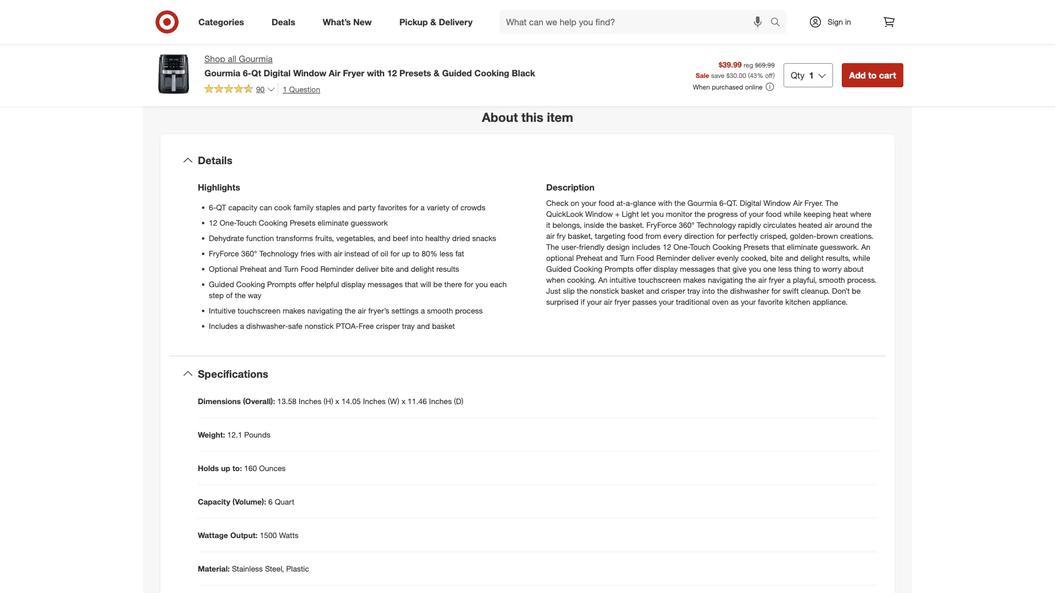 Task type: describe. For each thing, give the bounding box(es) containing it.
wattage output: 1500 watts
[[198, 531, 299, 540]]

fryer's
[[368, 306, 389, 316]]

cart
[[879, 70, 897, 80]]

1 vertical spatial touchscreen
[[238, 306, 281, 316]]

air right if
[[604, 297, 613, 307]]

deals
[[272, 17, 295, 27]]

0 vertical spatial &
[[430, 17, 436, 27]]

90
[[256, 84, 265, 94]]

and down beef
[[396, 264, 409, 274]]

1 vertical spatial gourmia
[[204, 68, 240, 78]]

sign in
[[828, 17, 851, 27]]

1 horizontal spatial food
[[628, 231, 644, 241]]

air inside shop all gourmia gourmia 6-qt digital window air fryer with 12 presets & guided cooking black
[[329, 68, 341, 78]]

with inside shop all gourmia gourmia 6-qt digital window air fryer with 12 presets & guided cooking black
[[367, 68, 385, 78]]

that inside guided cooking prompts offer helpful display messages that will be there for you each step of the way
[[405, 280, 418, 289]]

optional preheat and turn food reminder deliver bite and delight results
[[209, 264, 459, 274]]

qt
[[251, 68, 261, 78]]

for right favorites
[[409, 203, 419, 212]]

1 vertical spatial basket
[[432, 321, 455, 331]]

holds up to: 160 ounces
[[198, 464, 286, 473]]

1 inches from the left
[[299, 397, 322, 406]]

1 vertical spatial the
[[546, 242, 559, 252]]

fries
[[301, 249, 315, 259]]

dimensions
[[198, 397, 241, 406]]

of left oil
[[372, 249, 378, 259]]

sponsored
[[871, 63, 904, 72]]

0 horizontal spatial bite
[[381, 264, 394, 274]]

0 horizontal spatial nonstick
[[305, 321, 334, 331]]

intuitive touchscreen makes navigating the air fryer's settings a smooth process
[[209, 306, 483, 316]]

for right oil
[[391, 249, 400, 259]]

the inside guided cooking prompts offer helpful display messages that will be there for you each step of the way
[[235, 291, 246, 300]]

12 inside the 'description check on your food at-a-glance with the gourmia 6-qt. digital window air fryer. the quicklook window + light let you monitor the progress of your food while keeping heat where it belongs, inside the basket. fryforce 360° technology rapidly circulates heated air around the air fry basket, targeting food from every direction for perfectly crisped, golden-brown creations. the user-friendly design includes 12 one-touch cooking presets that eliminate guesswork. an optional preheat and turn food reminder deliver evenly cooked, bite and delight results, while guided cooking prompts offer display messages that give you one less thing to worry about when cooking. an intuitive touchscreen makes navigating the air fryer a playful, smooth process. just slip the nonstick basket and crisper tray into the dishwasher for swift cleanup. don't be surprised if your air fryer passes your traditional oven as your favorite kitchen appliance.'
[[663, 242, 671, 252]]

air up brown
[[825, 220, 833, 230]]

2 vertical spatial window
[[585, 209, 613, 219]]

the right the monitor
[[695, 209, 706, 219]]

cooking up cooking. at the top right of the page
[[574, 264, 603, 274]]

playful,
[[793, 275, 817, 285]]

what's
[[323, 17, 351, 27]]

cooking down can
[[259, 218, 288, 228]]

snacks
[[472, 234, 496, 243]]

the down where
[[862, 220, 873, 230]]

includes
[[209, 321, 238, 331]]

shop
[[204, 54, 225, 64]]

makes inside the 'description check on your food at-a-glance with the gourmia 6-qt. digital window air fryer. the quicklook window + light let you monitor the progress of your food while keeping heat where it belongs, inside the basket. fryforce 360° technology rapidly circulates heated air around the air fry basket, targeting food from every direction for perfectly crisped, golden-brown creations. the user-friendly design includes 12 one-touch cooking presets that eliminate guesswork. an optional preheat and turn food reminder deliver evenly cooked, bite and delight results, while guided cooking prompts offer display messages that give you one less thing to worry about when cooking. an intuitive touchscreen makes navigating the air fryer a playful, smooth process. just slip the nonstick basket and crisper tray into the dishwasher for swift cleanup. don't be surprised if your air fryer passes your traditional oven as your favorite kitchen appliance.'
[[683, 275, 706, 285]]

about
[[482, 110, 518, 125]]

6- inside shop all gourmia gourmia 6-qt digital window air fryer with 12 presets & guided cooking black
[[243, 68, 251, 78]]

settings
[[392, 306, 419, 316]]

offer inside guided cooking prompts offer helpful display messages that will be there for you each step of the way
[[298, 280, 314, 289]]

description
[[546, 182, 595, 193]]

ounces
[[259, 464, 286, 473]]

What can we help you find? suggestions appear below search field
[[500, 10, 773, 34]]

3 inches from the left
[[429, 397, 452, 406]]

a inside the 'description check on your food at-a-glance with the gourmia 6-qt. digital window air fryer. the quicklook window + light let you monitor the progress of your food while keeping heat where it belongs, inside the basket. fryforce 360° technology rapidly circulates heated air around the air fry basket, targeting food from every direction for perfectly crisped, golden-brown creations. the user-friendly design includes 12 one-touch cooking presets that eliminate guesswork. an optional preheat and turn food reminder deliver evenly cooked, bite and delight results, while guided cooking prompts offer display messages that give you one less thing to worry about when cooking. an intuitive touchscreen makes navigating the air fryer a playful, smooth process. just slip the nonstick basket and crisper tray into the dishwasher for swift cleanup. don't be surprised if your air fryer passes your traditional oven as your favorite kitchen appliance.'
[[787, 275, 791, 285]]

air left fry
[[546, 231, 555, 241]]

question
[[289, 84, 320, 94]]

your up rapidly
[[749, 209, 764, 219]]

1 vertical spatial smooth
[[427, 306, 453, 316]]

targeting
[[595, 231, 626, 241]]

0 vertical spatial fryer
[[769, 275, 785, 285]]

a right includes
[[240, 321, 244, 331]]

can
[[260, 203, 272, 212]]

0 horizontal spatial deliver
[[356, 264, 379, 274]]

traditional
[[676, 297, 710, 307]]

160
[[244, 464, 257, 473]]

your right on
[[582, 198, 597, 208]]

guesswork
[[351, 218, 388, 228]]

crisper inside the 'description check on your food at-a-glance with the gourmia 6-qt. digital window air fryer. the quicklook window + light let you monitor the progress of your food while keeping heat where it belongs, inside the basket. fryforce 360° technology rapidly circulates heated air around the air fry basket, targeting food from every direction for perfectly crisped, golden-brown creations. the user-friendly design includes 12 one-touch cooking presets that eliminate guesswork. an optional preheat and turn food reminder deliver evenly cooked, bite and delight results, while guided cooking prompts offer display messages that give you one less thing to worry about when cooking. an intuitive touchscreen makes navigating the air fryer a playful, smooth process. just slip the nonstick basket and crisper tray into the dishwasher for swift cleanup. don't be surprised if your air fryer passes your traditional oven as your favorite kitchen appliance.'
[[662, 286, 685, 296]]

reg
[[744, 61, 753, 69]]

cleanup.
[[801, 286, 830, 296]]

save
[[711, 71, 725, 79]]

0 horizontal spatial fryer
[[615, 297, 630, 307]]

of inside the 'description check on your food at-a-glance with the gourmia 6-qt. digital window air fryer. the quicklook window + light let you monitor the progress of your food while keeping heat where it belongs, inside the basket. fryforce 360° technology rapidly circulates heated air around the air fry basket, targeting food from every direction for perfectly crisped, golden-brown creations. the user-friendly design includes 12 one-touch cooking presets that eliminate guesswork. an optional preheat and turn food reminder deliver evenly cooked, bite and delight results, while guided cooking prompts offer display messages that give you one less thing to worry about when cooking. an intuitive touchscreen makes navigating the air fryer a playful, smooth process. just slip the nonstick basket and crisper tray into the dishwasher for swift cleanup. don't be surprised if your air fryer passes your traditional oven as your favorite kitchen appliance.'
[[740, 209, 747, 219]]

golden-
[[790, 231, 817, 241]]

0 vertical spatial you
[[652, 209, 664, 219]]

12.1
[[227, 430, 242, 440]]

messages inside guided cooking prompts offer helpful display messages that will be there for you each step of the way
[[368, 280, 403, 289]]

sign in link
[[800, 10, 869, 34]]

1 vertical spatial window
[[764, 198, 791, 208]]

your down dishwasher
[[741, 297, 756, 307]]

(w)
[[388, 397, 400, 406]]

eliminate inside the 'description check on your food at-a-glance with the gourmia 6-qt. digital window air fryer. the quicklook window + light let you monitor the progress of your food while keeping heat where it belongs, inside the basket. fryforce 360° technology rapidly circulates heated air around the air fry basket, targeting food from every direction for perfectly crisped, golden-brown creations. the user-friendly design includes 12 one-touch cooking presets that eliminate guesswork. an optional preheat and turn food reminder deliver evenly cooked, bite and delight results, while guided cooking prompts offer display messages that give you one less thing to worry about when cooking. an intuitive touchscreen makes navigating the air fryer a playful, smooth process. just slip the nonstick basket and crisper tray into the dishwasher for swift cleanup. don't be surprised if your air fryer passes your traditional oven as your favorite kitchen appliance.'
[[787, 242, 818, 252]]

the up oven at the right
[[717, 286, 728, 296]]

touchscreen inside the 'description check on your food at-a-glance with the gourmia 6-qt. digital window air fryer. the quicklook window + light let you monitor the progress of your food while keeping heat where it belongs, inside the basket. fryforce 360° technology rapidly circulates heated air around the air fry basket, targeting food from every direction for perfectly crisped, golden-brown creations. the user-friendly design includes 12 one-touch cooking presets that eliminate guesswork. an optional preheat and turn food reminder deliver evenly cooked, bite and delight results, while guided cooking prompts offer display messages that give you one less thing to worry about when cooking. an intuitive touchscreen makes navigating the air fryer a playful, smooth process. just slip the nonstick basket and crisper tray into the dishwasher for swift cleanup. don't be surprised if your air fryer passes your traditional oven as your favorite kitchen appliance.'
[[638, 275, 681, 285]]

one- inside the 'description check on your food at-a-glance with the gourmia 6-qt. digital window air fryer. the quicklook window + light let you monitor the progress of your food while keeping heat where it belongs, inside the basket. fryforce 360° technology rapidly circulates heated air around the air fry basket, targeting food from every direction for perfectly crisped, golden-brown creations. the user-friendly design includes 12 one-touch cooking presets that eliminate guesswork. an optional preheat and turn food reminder deliver evenly cooked, bite and delight results, while guided cooking prompts offer display messages that give you one less thing to worry about when cooking. an intuitive touchscreen makes navigating the air fryer a playful, smooth process. just slip the nonstick basket and crisper tray into the dishwasher for swift cleanup. don't be surprised if your air fryer passes your traditional oven as your favorite kitchen appliance.'
[[674, 242, 690, 252]]

1 vertical spatial navigating
[[307, 306, 343, 316]]

0 vertical spatial gourmia
[[239, 54, 273, 64]]

0 vertical spatial into
[[410, 234, 423, 243]]

images
[[343, 66, 371, 76]]

off
[[765, 71, 773, 79]]

0 horizontal spatial eliminate
[[318, 218, 349, 228]]

pickup & delivery
[[399, 17, 473, 27]]

show
[[295, 66, 317, 76]]

creations.
[[840, 231, 874, 241]]

smooth inside the 'description check on your food at-a-glance with the gourmia 6-qt. digital window air fryer. the quicklook window + light let you monitor the progress of your food while keeping heat where it belongs, inside the basket. fryforce 360° technology rapidly circulates heated air around the air fry basket, targeting food from every direction for perfectly crisped, golden-brown creations. the user-friendly design includes 12 one-touch cooking presets that eliminate guesswork. an optional preheat and turn food reminder deliver evenly cooked, bite and delight results, while guided cooking prompts offer display messages that give you one less thing to worry about when cooking. an intuitive touchscreen makes navigating the air fryer a playful, smooth process. just slip the nonstick basket and crisper tray into the dishwasher for swift cleanup. don't be surprised if your air fryer passes your traditional oven as your favorite kitchen appliance.'
[[819, 275, 845, 285]]

for right direction at the right of page
[[717, 231, 726, 241]]

and down function
[[269, 264, 282, 274]]

1 vertical spatial tray
[[402, 321, 415, 331]]

1 vertical spatial delight
[[411, 264, 434, 274]]

6
[[268, 497, 273, 507]]

for up favorite
[[772, 286, 781, 296]]

$69.99
[[755, 61, 775, 69]]

11.46
[[408, 397, 427, 406]]

perfectly
[[728, 231, 758, 241]]

guided inside guided cooking prompts offer helpful display messages that will be there for you each step of the way
[[209, 280, 234, 289]]

technology inside the 'description check on your food at-a-glance with the gourmia 6-qt. digital window air fryer. the quicklook window + light let you monitor the progress of your food while keeping heat where it belongs, inside the basket. fryforce 360° technology rapidly circulates heated air around the air fry basket, targeting food from every direction for perfectly crisped, golden-brown creations. the user-friendly design includes 12 one-touch cooking presets that eliminate guesswork. an optional preheat and turn food reminder deliver evenly cooked, bite and delight results, while guided cooking prompts offer display messages that give you one less thing to worry about when cooking. an intuitive touchscreen makes navigating the air fryer a playful, smooth process. just slip the nonstick basket and crisper tray into the dishwasher for swift cleanup. don't be surprised if your air fryer passes your traditional oven as your favorite kitchen appliance.'
[[697, 220, 736, 230]]

air up free
[[358, 306, 366, 316]]

1 vertical spatial technology
[[259, 249, 299, 259]]

window inside shop all gourmia gourmia 6-qt digital window air fryer with 12 presets & guided cooking black
[[293, 68, 326, 78]]

pounds
[[244, 430, 271, 440]]

messages inside the 'description check on your food at-a-glance with the gourmia 6-qt. digital window air fryer. the quicklook window + light let you monitor the progress of your food while keeping heat where it belongs, inside the basket. fryforce 360° technology rapidly circulates heated air around the air fry basket, targeting food from every direction for perfectly crisped, golden-brown creations. the user-friendly design includes 12 one-touch cooking presets that eliminate guesswork. an optional preheat and turn food reminder deliver evenly cooked, bite and delight results, while guided cooking prompts offer display messages that give you one less thing to worry about when cooking. an intuitive touchscreen makes navigating the air fryer a playful, smooth process. just slip the nonstick basket and crisper tray into the dishwasher for swift cleanup. don't be surprised if your air fryer passes your traditional oven as your favorite kitchen appliance.'
[[680, 264, 715, 274]]

your right if
[[587, 297, 602, 307]]

fryforce inside the 'description check on your food at-a-glance with the gourmia 6-qt. digital window air fryer. the quicklook window + light let you monitor the progress of your food while keeping heat where it belongs, inside the basket. fryforce 360° technology rapidly circulates heated air around the air fry basket, targeting food from every direction for perfectly crisped, golden-brown creations. the user-friendly design includes 12 one-touch cooking presets that eliminate guesswork. an optional preheat and turn food reminder deliver evenly cooked, bite and delight results, while guided cooking prompts offer display messages that give you one less thing to worry about when cooking. an intuitive touchscreen makes navigating the air fryer a playful, smooth process. just slip the nonstick basket and crisper tray into the dishwasher for swift cleanup. don't be surprised if your air fryer passes your traditional oven as your favorite kitchen appliance.'
[[647, 220, 677, 230]]

80%
[[422, 249, 438, 259]]

a right settings
[[421, 306, 425, 316]]

360° inside the 'description check on your food at-a-glance with the gourmia 6-qt. digital window air fryer. the quicklook window + light let you monitor the progress of your food while keeping heat where it belongs, inside the basket. fryforce 360° technology rapidly circulates heated air around the air fry basket, targeting food from every direction for perfectly crisped, golden-brown creations. the user-friendly design includes 12 one-touch cooking presets that eliminate guesswork. an optional preheat and turn food reminder deliver evenly cooked, bite and delight results, while guided cooking prompts offer display messages that give you one less thing to worry about when cooking. an intuitive touchscreen makes navigating the air fryer a playful, smooth process. just slip the nonstick basket and crisper tray into the dishwasher for swift cleanup. don't be surprised if your air fryer passes your traditional oven as your favorite kitchen appliance.'
[[679, 220, 695, 230]]

& inside shop all gourmia gourmia 6-qt digital window air fryer with 12 presets & guided cooking black
[[434, 68, 440, 78]]

optional
[[546, 253, 574, 263]]

1500
[[260, 531, 277, 540]]

1 horizontal spatial while
[[853, 253, 871, 263]]

for inside guided cooking prompts offer helpful display messages that will be there for you each step of the way
[[464, 280, 474, 289]]

0 vertical spatial up
[[402, 249, 411, 259]]

0 vertical spatial one-
[[220, 218, 236, 228]]

don't
[[832, 286, 850, 296]]

(volume):
[[233, 497, 266, 507]]

weight:
[[198, 430, 225, 440]]

air up optional preheat and turn food reminder deliver bite and delight results
[[334, 249, 342, 259]]

0 horizontal spatial makes
[[283, 306, 305, 316]]

brown
[[817, 231, 838, 241]]

1 vertical spatial 12
[[209, 218, 217, 228]]

quicklook
[[546, 209, 583, 219]]

2 horizontal spatial you
[[749, 264, 761, 274]]

dehydrate function transforms fruits, vegetables, and beef into healthy dried snacks
[[209, 234, 496, 243]]

guesswork.
[[820, 242, 859, 252]]

90 link
[[204, 83, 276, 96]]

offer inside the 'description check on your food at-a-glance with the gourmia 6-qt. digital window air fryer. the quicklook window + light let you monitor the progress of your food while keeping heat where it belongs, inside the basket. fryforce 360° technology rapidly circulates heated air around the air fry basket, targeting food from every direction for perfectly crisped, golden-brown creations. the user-friendly design includes 12 one-touch cooking presets that eliminate guesswork. an optional preheat and turn food reminder deliver evenly cooked, bite and delight results, while guided cooking prompts offer display messages that give you one less thing to worry about when cooking. an intuitive touchscreen makes navigating the air fryer a playful, smooth process. just slip the nonstick basket and crisper tray into the dishwasher for swift cleanup. don't be surprised if your air fryer passes your traditional oven as your favorite kitchen appliance.'
[[636, 264, 652, 274]]

and up oil
[[378, 234, 391, 243]]

preheat inside the 'description check on your food at-a-glance with the gourmia 6-qt. digital window air fryer. the quicklook window + light let you monitor the progress of your food while keeping heat where it belongs, inside the basket. fryforce 360° technology rapidly circulates heated air around the air fry basket, targeting food from every direction for perfectly crisped, golden-brown creations. the user-friendly design includes 12 one-touch cooking presets that eliminate guesswork. an optional preheat and turn food reminder deliver evenly cooked, bite and delight results, while guided cooking prompts offer display messages that give you one less thing to worry about when cooking. an intuitive touchscreen makes navigating the air fryer a playful, smooth process. just slip the nonstick basket and crisper tray into the dishwasher for swift cleanup. don't be surprised if your air fryer passes your traditional oven as your favorite kitchen appliance.'
[[576, 253, 603, 263]]

dishwasher-
[[246, 321, 288, 331]]

1 vertical spatial 360°
[[241, 249, 257, 259]]

1 vertical spatial an
[[598, 275, 608, 285]]

specifications button
[[169, 357, 886, 392]]

1 question
[[283, 84, 320, 94]]

with inside the 'description check on your food at-a-glance with the gourmia 6-qt. digital window air fryer. the quicklook window + light let you monitor the progress of your food while keeping heat where it belongs, inside the basket. fryforce 360° technology rapidly circulates heated air around the air fry basket, targeting food from every direction for perfectly crisped, golden-brown creations. the user-friendly design includes 12 one-touch cooking presets that eliminate guesswork. an optional preheat and turn food reminder deliver evenly cooked, bite and delight results, while guided cooking prompts offer display messages that give you one less thing to worry about when cooking. an intuitive touchscreen makes navigating the air fryer a playful, smooth process. just slip the nonstick basket and crisper tray into the dishwasher for swift cleanup. don't be surprised if your air fryer passes your traditional oven as your favorite kitchen appliance.'
[[658, 198, 673, 208]]

belongs,
[[553, 220, 582, 230]]

oven
[[712, 297, 729, 307]]

show more images
[[295, 66, 371, 76]]

0 horizontal spatial up
[[221, 464, 230, 473]]

and up thing
[[786, 253, 799, 263]]

0 horizontal spatial touch
[[236, 218, 257, 228]]

12 inside shop all gourmia gourmia 6-qt digital window air fryer with 12 presets & guided cooking black
[[387, 68, 397, 78]]

the up if
[[577, 286, 588, 296]]

gourmia inside the 'description check on your food at-a-glance with the gourmia 6-qt. digital window air fryer. the quicklook window + light let you monitor the progress of your food while keeping heat where it belongs, inside the basket. fryforce 360° technology rapidly circulates heated air around the air fry basket, targeting food from every direction for perfectly crisped, golden-brown creations. the user-friendly design includes 12 one-touch cooking presets that eliminate guesswork. an optional preheat and turn food reminder deliver evenly cooked, bite and delight results, while guided cooking prompts offer display messages that give you one less thing to worry about when cooking. an intuitive touchscreen makes navigating the air fryer a playful, smooth process. just slip the nonstick basket and crisper tray into the dishwasher for swift cleanup. don't be surprised if your air fryer passes your traditional oven as your favorite kitchen appliance.'
[[688, 198, 717, 208]]

plastic
[[286, 564, 309, 574]]

of inside guided cooking prompts offer helpful display messages that will be there for you each step of the way
[[226, 291, 233, 300]]

to inside button
[[869, 70, 877, 80]]

)
[[773, 71, 775, 79]]

healthy
[[425, 234, 450, 243]]

the up dishwasher
[[745, 275, 756, 285]]

the up ptoa-
[[345, 306, 356, 316]]

1 vertical spatial food
[[301, 264, 318, 274]]

digital inside shop all gourmia gourmia 6-qt digital window air fryer with 12 presets & guided cooking black
[[264, 68, 291, 78]]

nonstick inside the 'description check on your food at-a-glance with the gourmia 6-qt. digital window air fryer. the quicklook window + light let you monitor the progress of your food while keeping heat where it belongs, inside the basket. fryforce 360° technology rapidly circulates heated air around the air fry basket, targeting food from every direction for perfectly crisped, golden-brown creations. the user-friendly design includes 12 one-touch cooking presets that eliminate guesswork. an optional preheat and turn food reminder deliver evenly cooked, bite and delight results, while guided cooking prompts offer display messages that give you one less thing to worry about when cooking. an intuitive touchscreen makes navigating the air fryer a playful, smooth process. just slip the nonstick basket and crisper tray into the dishwasher for swift cleanup. don't be surprised if your air fryer passes your traditional oven as your favorite kitchen appliance.'
[[590, 286, 619, 296]]

1 vertical spatial reminder
[[320, 264, 354, 274]]

cooking inside guided cooking prompts offer helpful display messages that will be there for you each step of the way
[[236, 280, 265, 289]]

basket,
[[568, 231, 593, 241]]

thing
[[794, 264, 811, 274]]

direction
[[685, 231, 715, 241]]

1 vertical spatial 1
[[283, 84, 287, 94]]

0 horizontal spatial food
[[599, 198, 614, 208]]

display inside guided cooking prompts offer helpful display messages that will be there for you each step of the way
[[341, 280, 366, 289]]

each
[[490, 280, 507, 289]]

glance
[[633, 198, 656, 208]]

0 horizontal spatial turn
[[284, 264, 299, 274]]

0 vertical spatial 1
[[809, 70, 814, 80]]

(overall):
[[243, 397, 275, 406]]

check
[[546, 198, 569, 208]]

guided inside shop all gourmia gourmia 6-qt digital window air fryer with 12 presets & guided cooking black
[[442, 68, 472, 78]]

safe
[[288, 321, 303, 331]]

1 horizontal spatial that
[[717, 264, 731, 274]]

intuitive
[[610, 275, 636, 285]]

13.58
[[277, 397, 297, 406]]

cooking.
[[567, 275, 596, 285]]

qt
[[216, 203, 226, 212]]

about
[[844, 264, 864, 274]]

0 horizontal spatial to
[[413, 249, 420, 259]]

0 horizontal spatial 6-
[[209, 203, 216, 212]]

fryer
[[343, 68, 365, 78]]

description check on your food at-a-glance with the gourmia 6-qt. digital window air fryer. the quicklook window + light let you monitor the progress of your food while keeping heat where it belongs, inside the basket. fryforce 360° technology rapidly circulates heated air around the air fry basket, targeting food from every direction for perfectly crisped, golden-brown creations. the user-friendly design includes 12 one-touch cooking presets that eliminate guesswork. an optional preheat and turn food reminder deliver evenly cooked, bite and delight results, while guided cooking prompts offer display messages that give you one less thing to worry about when cooking. an intuitive touchscreen makes navigating the air fryer a playful, smooth process. just slip the nonstick basket and crisper tray into the dishwasher for swift cleanup. don't be surprised if your air fryer passes your traditional oven as your favorite kitchen appliance.
[[546, 182, 877, 307]]

be inside guided cooking prompts offer helpful display messages that will be there for you each step of the way
[[434, 280, 442, 289]]

2 vertical spatial with
[[318, 249, 332, 259]]

2 x from the left
[[402, 397, 406, 406]]

every
[[664, 231, 682, 241]]

around
[[835, 220, 859, 230]]

your right passes
[[659, 297, 674, 307]]

6-qt capacity can cook family staples and party favorites for a variety of crowds
[[209, 203, 486, 212]]

process.
[[848, 275, 877, 285]]

1 vertical spatial fryforce
[[209, 249, 239, 259]]

the up targeting
[[607, 220, 618, 230]]

(
[[748, 71, 750, 79]]



Task type: vqa. For each thing, say whether or not it's contained in the screenshot.


Task type: locate. For each thing, give the bounding box(es) containing it.
360° down function
[[241, 249, 257, 259]]

smooth down the worry
[[819, 275, 845, 285]]

less
[[440, 249, 453, 259], [779, 264, 792, 274]]

into
[[410, 234, 423, 243], [702, 286, 715, 296]]

0 horizontal spatial reminder
[[320, 264, 354, 274]]

food
[[599, 198, 614, 208], [766, 209, 782, 219], [628, 231, 644, 241]]

an
[[861, 242, 871, 252], [598, 275, 608, 285]]

navigating up includes a dishwasher-safe nonstick ptoa-free crisper tray and basket
[[307, 306, 343, 316]]

delivery
[[439, 17, 473, 27]]

0 vertical spatial less
[[440, 249, 453, 259]]

1 vertical spatial you
[[749, 264, 761, 274]]

wattage
[[198, 531, 228, 540]]

1 horizontal spatial 1
[[809, 70, 814, 80]]

just
[[546, 286, 561, 296]]

0 vertical spatial fryforce
[[647, 220, 677, 230]]

variety
[[427, 203, 450, 212]]

you right let
[[652, 209, 664, 219]]

design
[[607, 242, 630, 252]]

material: stainless steel, plastic
[[198, 564, 309, 574]]

oil
[[381, 249, 388, 259]]

appliance.
[[813, 297, 848, 307]]

0 vertical spatial bite
[[771, 253, 783, 263]]

crisped,
[[761, 231, 788, 241]]

window up inside
[[585, 209, 613, 219]]

the up heat
[[826, 198, 839, 208]]

1 horizontal spatial an
[[861, 242, 871, 252]]

window
[[293, 68, 326, 78], [764, 198, 791, 208], [585, 209, 613, 219]]

0 vertical spatial tray
[[688, 286, 700, 296]]

0 horizontal spatial display
[[341, 280, 366, 289]]

1 vertical spatial &
[[434, 68, 440, 78]]

technology down the transforms
[[259, 249, 299, 259]]

2 vertical spatial presets
[[744, 242, 770, 252]]

process
[[455, 306, 483, 316]]

touch inside the 'description check on your food at-a-glance with the gourmia 6-qt. digital window air fryer. the quicklook window + light let you monitor the progress of your food while keeping heat where it belongs, inside the basket. fryforce 360° technology rapidly circulates heated air around the air fry basket, targeting food from every direction for perfectly crisped, golden-brown creations. the user-friendly design includes 12 one-touch cooking presets that eliminate guesswork. an optional preheat and turn food reminder deliver evenly cooked, bite and delight results, while guided cooking prompts offer display messages that give you one less thing to worry about when cooking. an intuitive touchscreen makes navigating the air fryer a playful, smooth process. just slip the nonstick basket and crisper tray into the dishwasher for swift cleanup. don't be surprised if your air fryer passes your traditional oven as your favorite kitchen appliance.'
[[690, 242, 711, 252]]

and
[[343, 203, 356, 212], [378, 234, 391, 243], [605, 253, 618, 263], [786, 253, 799, 263], [269, 264, 282, 274], [396, 264, 409, 274], [646, 286, 659, 296], [417, 321, 430, 331]]

image gallery element
[[152, 0, 515, 83]]

and left party
[[343, 203, 356, 212]]

purchased
[[712, 83, 743, 91]]

0 horizontal spatial smooth
[[427, 306, 453, 316]]

while up circulates
[[784, 209, 802, 219]]

1 vertical spatial touch
[[690, 242, 711, 252]]

add to cart button
[[842, 63, 904, 87]]

cooking up evenly
[[713, 242, 742, 252]]

0 vertical spatial technology
[[697, 220, 736, 230]]

0 vertical spatial 360°
[[679, 220, 695, 230]]

digital right qt
[[264, 68, 291, 78]]

passes
[[633, 297, 657, 307]]

a left variety
[[421, 203, 425, 212]]

6- down highlights
[[209, 203, 216, 212]]

delight inside the 'description check on your food at-a-glance with the gourmia 6-qt. digital window air fryer. the quicklook window + light let you monitor the progress of your food while keeping heat where it belongs, inside the basket. fryforce 360° technology rapidly circulates heated air around the air fry basket, targeting food from every direction for perfectly crisped, golden-brown creations. the user-friendly design includes 12 one-touch cooking presets that eliminate guesswork. an optional preheat and turn food reminder deliver evenly cooked, bite and delight results, while guided cooking prompts offer display messages that give you one less thing to worry about when cooking. an intuitive touchscreen makes navigating the air fryer a playful, smooth process. just slip the nonstick basket and crisper tray into the dishwasher for swift cleanup. don't be surprised if your air fryer passes your traditional oven as your favorite kitchen appliance.'
[[801, 253, 824, 263]]

food inside the 'description check on your food at-a-glance with the gourmia 6-qt. digital window air fryer. the quicklook window + light let you monitor the progress of your food while keeping heat where it belongs, inside the basket. fryforce 360° technology rapidly circulates heated air around the air fry basket, targeting food from every direction for perfectly crisped, golden-brown creations. the user-friendly design includes 12 one-touch cooking presets that eliminate guesswork. an optional preheat and turn food reminder deliver evenly cooked, bite and delight results, while guided cooking prompts offer display messages that give you one less thing to worry about when cooking. an intuitive touchscreen makes navigating the air fryer a playful, smooth process. just slip the nonstick basket and crisper tray into the dishwasher for swift cleanup. don't be surprised if your air fryer passes your traditional oven as your favorite kitchen appliance.'
[[637, 253, 654, 263]]

1 horizontal spatial messages
[[680, 264, 715, 274]]

less right one
[[779, 264, 792, 274]]

advertisement region
[[541, 20, 904, 62]]

that down crisped,
[[772, 242, 785, 252]]

1 horizontal spatial fryforce
[[647, 220, 677, 230]]

and down settings
[[417, 321, 430, 331]]

food down includes
[[637, 253, 654, 263]]

0 vertical spatial display
[[654, 264, 678, 274]]

this
[[522, 110, 544, 125]]

1 horizontal spatial prompts
[[605, 264, 634, 274]]

deals link
[[262, 10, 309, 34]]

prompts inside the 'description check on your food at-a-glance with the gourmia 6-qt. digital window air fryer. the quicklook window + light let you monitor the progress of your food while keeping heat where it belongs, inside the basket. fryforce 360° technology rapidly circulates heated air around the air fry basket, targeting food from every direction for perfectly crisped, golden-brown creations. the user-friendly design includes 12 one-touch cooking presets that eliminate guesswork. an optional preheat and turn food reminder deliver evenly cooked, bite and delight results, while guided cooking prompts offer display messages that give you one less thing to worry about when cooking. an intuitive touchscreen makes navigating the air fryer a playful, smooth process. just slip the nonstick basket and crisper tray into the dishwasher for swift cleanup. don't be surprised if your air fryer passes your traditional oven as your favorite kitchen appliance.'
[[605, 264, 634, 274]]

0 horizontal spatial technology
[[259, 249, 299, 259]]

makes
[[683, 275, 706, 285], [283, 306, 305, 316]]

gourmia 6-qt digital window air fryer with 12 presets &#38; guided cooking black, 5 of 12 image
[[152, 0, 329, 50]]

0 horizontal spatial 360°
[[241, 249, 257, 259]]

1 vertical spatial into
[[702, 286, 715, 296]]

0 vertical spatial messages
[[680, 264, 715, 274]]

2 horizontal spatial 6-
[[720, 198, 727, 208]]

0 vertical spatial delight
[[801, 253, 824, 263]]

dishwasher
[[730, 286, 770, 296]]

watts
[[279, 531, 299, 540]]

digital inside the 'description check on your food at-a-glance with the gourmia 6-qt. digital window air fryer. the quicklook window + light let you monitor the progress of your food while keeping heat where it belongs, inside the basket. fryforce 360° technology rapidly circulates heated air around the air fry basket, targeting food from every direction for perfectly crisped, golden-brown creations. the user-friendly design includes 12 one-touch cooking presets that eliminate guesswork. an optional preheat and turn food reminder deliver evenly cooked, bite and delight results, while guided cooking prompts offer display messages that give you one less thing to worry about when cooking. an intuitive touchscreen makes navigating the air fryer a playful, smooth process. just slip the nonstick basket and crisper tray into the dishwasher for swift cleanup. don't be surprised if your air fryer passes your traditional oven as your favorite kitchen appliance.'
[[740, 198, 762, 208]]

basket down intuitive
[[621, 286, 644, 296]]

1 horizontal spatial you
[[652, 209, 664, 219]]

makes up traditional
[[683, 275, 706, 285]]

makes up safe
[[283, 306, 305, 316]]

1 vertical spatial that
[[717, 264, 731, 274]]

you inside guided cooking prompts offer helpful display messages that will be there for you each step of the way
[[476, 280, 488, 289]]

user-
[[561, 242, 579, 252]]

reminder down fryforce 360° technology fries with air instead of oil for up to 80% less fat at the top left of page
[[320, 264, 354, 274]]

friendly
[[579, 242, 605, 252]]

6- up progress in the top of the page
[[720, 198, 727, 208]]

fryer
[[769, 275, 785, 285], [615, 297, 630, 307]]

2 vertical spatial guided
[[209, 280, 234, 289]]

basket
[[621, 286, 644, 296], [432, 321, 455, 331]]

new
[[353, 17, 372, 27]]

x
[[336, 397, 340, 406], [402, 397, 406, 406]]

window up question
[[293, 68, 326, 78]]

deliver inside the 'description check on your food at-a-glance with the gourmia 6-qt. digital window air fryer. the quicklook window + light let you monitor the progress of your food while keeping heat where it belongs, inside the basket. fryforce 360° technology rapidly circulates heated air around the air fry basket, targeting food from every direction for perfectly crisped, golden-brown creations. the user-friendly design includes 12 one-touch cooking presets that eliminate guesswork. an optional preheat and turn food reminder deliver evenly cooked, bite and delight results, while guided cooking prompts offer display messages that give you one less thing to worry about when cooking. an intuitive touchscreen makes navigating the air fryer a playful, smooth process. just slip the nonstick basket and crisper tray into the dishwasher for swift cleanup. don't be surprised if your air fryer passes your traditional oven as your favorite kitchen appliance.'
[[692, 253, 715, 263]]

1 left question
[[283, 84, 287, 94]]

basket inside the 'description check on your food at-a-glance with the gourmia 6-qt. digital window air fryer. the quicklook window + light let you monitor the progress of your food while keeping heat where it belongs, inside the basket. fryforce 360° technology rapidly circulates heated air around the air fry basket, targeting food from every direction for perfectly crisped, golden-brown creations. the user-friendly design includes 12 one-touch cooking presets that eliminate guesswork. an optional preheat and turn food reminder deliver evenly cooked, bite and delight results, while guided cooking prompts offer display messages that give you one less thing to worry about when cooking. an intuitive touchscreen makes navigating the air fryer a playful, smooth process. just slip the nonstick basket and crisper tray into the dishwasher for swift cleanup. don't be surprised if your air fryer passes your traditional oven as your favorite kitchen appliance.'
[[621, 286, 644, 296]]

presets down family
[[290, 218, 316, 228]]

into inside the 'description check on your food at-a-glance with the gourmia 6-qt. digital window air fryer. the quicklook window + light let you monitor the progress of your food while keeping heat where it belongs, inside the basket. fryforce 360° technology rapidly circulates heated air around the air fry basket, targeting food from every direction for perfectly crisped, golden-brown creations. the user-friendly design includes 12 one-touch cooking presets that eliminate guesswork. an optional preheat and turn food reminder deliver evenly cooked, bite and delight results, while guided cooking prompts offer display messages that give you one less thing to worry about when cooking. an intuitive touchscreen makes navigating the air fryer a playful, smooth process. just slip the nonstick basket and crisper tray into the dishwasher for swift cleanup. don't be surprised if your air fryer passes your traditional oven as your favorite kitchen appliance.'
[[702, 286, 715, 296]]

360° down the monitor
[[679, 220, 695, 230]]

30.00
[[730, 71, 746, 79]]

0 vertical spatial presets
[[399, 68, 431, 78]]

sign
[[828, 17, 843, 27]]

2 horizontal spatial window
[[764, 198, 791, 208]]

prompts
[[605, 264, 634, 274], [267, 280, 296, 289]]

results,
[[826, 253, 851, 263]]

turn down design
[[620, 253, 635, 263]]

0 horizontal spatial that
[[405, 280, 418, 289]]

air left the fryer.
[[793, 198, 803, 208]]

prompts up safe
[[267, 280, 296, 289]]

inches left (d)
[[429, 397, 452, 406]]

search
[[766, 18, 792, 28]]

1 horizontal spatial guided
[[442, 68, 472, 78]]

0 horizontal spatial less
[[440, 249, 453, 259]]

into up oven at the right
[[702, 286, 715, 296]]

0 horizontal spatial crisper
[[376, 321, 400, 331]]

1 horizontal spatial 12
[[387, 68, 397, 78]]

and down design
[[605, 253, 618, 263]]

digital
[[264, 68, 291, 78], [740, 198, 762, 208]]

display inside the 'description check on your food at-a-glance with the gourmia 6-qt. digital window air fryer. the quicklook window + light let you monitor the progress of your food while keeping heat where it belongs, inside the basket. fryforce 360° technology rapidly circulates heated air around the air fry basket, targeting food from every direction for perfectly crisped, golden-brown creations. the user-friendly design includes 12 one-touch cooking presets that eliminate guesswork. an optional preheat and turn food reminder deliver evenly cooked, bite and delight results, while guided cooking prompts offer display messages that give you one less thing to worry about when cooking. an intuitive touchscreen makes navigating the air fryer a playful, smooth process. just slip the nonstick basket and crisper tray into the dishwasher for swift cleanup. don't be surprised if your air fryer passes your traditional oven as your favorite kitchen appliance.'
[[654, 264, 678, 274]]

prompts inside guided cooking prompts offer helpful display messages that will be there for you each step of the way
[[267, 280, 296, 289]]

guided down the delivery
[[442, 68, 472, 78]]

that down evenly
[[717, 264, 731, 274]]

1 vertical spatial crisper
[[376, 321, 400, 331]]

fry
[[557, 231, 566, 241]]

x right (w)
[[402, 397, 406, 406]]

while up about
[[853, 253, 871, 263]]

reminder inside the 'description check on your food at-a-glance with the gourmia 6-qt. digital window air fryer. the quicklook window + light let you monitor the progress of your food while keeping heat where it belongs, inside the basket. fryforce 360° technology rapidly circulates heated air around the air fry basket, targeting food from every direction for perfectly crisped, golden-brown creations. the user-friendly design includes 12 one-touch cooking presets that eliminate guesswork. an optional preheat and turn food reminder deliver evenly cooked, bite and delight results, while guided cooking prompts offer display messages that give you one less thing to worry about when cooking. an intuitive touchscreen makes navigating the air fryer a playful, smooth process. just slip the nonstick basket and crisper tray into the dishwasher for swift cleanup. don't be surprised if your air fryer passes your traditional oven as your favorite kitchen appliance.'
[[657, 253, 690, 263]]

0 horizontal spatial into
[[410, 234, 423, 243]]

cooking inside shop all gourmia gourmia 6-qt digital window air fryer with 12 presets & guided cooking black
[[475, 68, 510, 78]]

the up the monitor
[[675, 198, 686, 208]]

0 vertical spatial basket
[[621, 286, 644, 296]]

1 horizontal spatial bite
[[771, 253, 783, 263]]

transforms
[[276, 234, 313, 243]]

1 vertical spatial makes
[[283, 306, 305, 316]]

at-
[[617, 198, 626, 208]]

free
[[359, 321, 374, 331]]

$39.99
[[719, 60, 742, 69]]

deliver down direction at the right of page
[[692, 253, 715, 263]]

0 vertical spatial prompts
[[605, 264, 634, 274]]

2 vertical spatial 12
[[663, 242, 671, 252]]

give
[[733, 264, 747, 274]]

categories link
[[189, 10, 258, 34]]

0 horizontal spatial guided
[[209, 280, 234, 289]]

1 vertical spatial while
[[853, 253, 871, 263]]

0 horizontal spatial basket
[[432, 321, 455, 331]]

1 vertical spatial digital
[[740, 198, 762, 208]]

the up "optional"
[[546, 242, 559, 252]]

1 vertical spatial guided
[[546, 264, 572, 274]]

delight up thing
[[801, 253, 824, 263]]

fryer.
[[805, 198, 824, 208]]

slip
[[563, 286, 575, 296]]

way
[[248, 291, 261, 300]]

to right thing
[[814, 264, 820, 274]]

add to cart
[[849, 70, 897, 80]]

offer down includes
[[636, 264, 652, 274]]

with up the monitor
[[658, 198, 673, 208]]

2 horizontal spatial that
[[772, 242, 785, 252]]

tray up traditional
[[688, 286, 700, 296]]

worry
[[823, 264, 842, 274]]

0 horizontal spatial touchscreen
[[238, 306, 281, 316]]

0 horizontal spatial offer
[[298, 280, 314, 289]]

1 vertical spatial food
[[766, 209, 782, 219]]

crisper down fryer's
[[376, 321, 400, 331]]

image of gourmia 6-qt digital window air fryer with 12 presets & guided cooking black image
[[152, 53, 196, 97]]

and up passes
[[646, 286, 659, 296]]

dimensions (overall): 13.58 inches (h) x 14.05 inches (w) x 11.46 inches (d)
[[198, 397, 464, 406]]

0 vertical spatial deliver
[[692, 253, 715, 263]]

0 vertical spatial touch
[[236, 218, 257, 228]]

be down process.
[[852, 286, 861, 296]]

capacity
[[228, 203, 258, 212]]

will
[[420, 280, 431, 289]]

bite up one
[[771, 253, 783, 263]]

nonstick down intuitive
[[590, 286, 619, 296]]

helpful
[[316, 280, 339, 289]]

gourmia down shop
[[204, 68, 240, 78]]

0 vertical spatial that
[[772, 242, 785, 252]]

from
[[646, 231, 661, 241]]

0 horizontal spatial presets
[[290, 218, 316, 228]]

to inside the 'description check on your food at-a-glance with the gourmia 6-qt. digital window air fryer. the quicklook window + light let you monitor the progress of your food while keeping heat where it belongs, inside the basket. fryforce 360° technology rapidly circulates heated air around the air fry basket, targeting food from every direction for perfectly crisped, golden-brown creations. the user-friendly design includes 12 one-touch cooking presets that eliminate guesswork. an optional preheat and turn food reminder deliver evenly cooked, bite and delight results, while guided cooking prompts offer display messages that give you one less thing to worry about when cooking. an intuitive touchscreen makes navigating the air fryer a playful, smooth process. just slip the nonstick basket and crisper tray into the dishwasher for swift cleanup. don't be surprised if your air fryer passes your traditional oven as your favorite kitchen appliance.'
[[814, 264, 820, 274]]

cooking up way on the left
[[236, 280, 265, 289]]

you left each
[[476, 280, 488, 289]]

1 horizontal spatial the
[[826, 198, 839, 208]]

when
[[693, 83, 710, 91]]

you
[[652, 209, 664, 219], [749, 264, 761, 274], [476, 280, 488, 289]]

1 horizontal spatial basket
[[621, 286, 644, 296]]

includes a dishwasher-safe nonstick ptoa-free crisper tray and basket
[[209, 321, 455, 331]]

as
[[731, 297, 739, 307]]

inches left (h) on the left of page
[[299, 397, 322, 406]]

1
[[809, 70, 814, 80], [283, 84, 287, 94]]

inches left (w)
[[363, 397, 386, 406]]

12 one-touch cooking presets eliminate guesswork
[[209, 218, 388, 228]]

0 horizontal spatial tray
[[402, 321, 415, 331]]

1 horizontal spatial tray
[[688, 286, 700, 296]]

gourmia up progress in the top of the page
[[688, 198, 717, 208]]

1 horizontal spatial one-
[[674, 242, 690, 252]]

less inside the 'description check on your food at-a-glance with the gourmia 6-qt. digital window air fryer. the quicklook window + light let you monitor the progress of your food while keeping heat where it belongs, inside the basket. fryforce 360° technology rapidly circulates heated air around the air fry basket, targeting food from every direction for perfectly crisped, golden-brown creations. the user-friendly design includes 12 one-touch cooking presets that eliminate guesswork. an optional preheat and turn food reminder deliver evenly cooked, bite and delight results, while guided cooking prompts offer display messages that give you one less thing to worry about when cooking. an intuitive touchscreen makes navigating the air fryer a playful, smooth process. just slip the nonstick basket and crisper tray into the dishwasher for swift cleanup. don't be surprised if your air fryer passes your traditional oven as your favorite kitchen appliance.'
[[779, 264, 792, 274]]

fryforce up from on the top right of the page
[[647, 220, 677, 230]]

basket.
[[620, 220, 645, 230]]

0 vertical spatial digital
[[264, 68, 291, 78]]

guided inside the 'description check on your food at-a-glance with the gourmia 6-qt. digital window air fryer. the quicklook window + light let you monitor the progress of your food while keeping heat where it belongs, inside the basket. fryforce 360° technology rapidly circulates heated air around the air fry basket, targeting food from every direction for perfectly crisped, golden-brown creations. the user-friendly design includes 12 one-touch cooking presets that eliminate guesswork. an optional preheat and turn food reminder deliver evenly cooked, bite and delight results, while guided cooking prompts offer display messages that give you one less thing to worry about when cooking. an intuitive touchscreen makes navigating the air fryer a playful, smooth process. just slip the nonstick basket and crisper tray into the dishwasher for swift cleanup. don't be surprised if your air fryer passes your traditional oven as your favorite kitchen appliance.'
[[546, 264, 572, 274]]

0 horizontal spatial one-
[[220, 218, 236, 228]]

1 horizontal spatial up
[[402, 249, 411, 259]]

output:
[[230, 531, 258, 540]]

navigating down give
[[708, 275, 743, 285]]

1 vertical spatial less
[[779, 264, 792, 274]]

0 horizontal spatial digital
[[264, 68, 291, 78]]

up left to: at the bottom of the page
[[221, 464, 230, 473]]

0 vertical spatial food
[[637, 253, 654, 263]]

touchscreen up passes
[[638, 275, 681, 285]]

to right add
[[869, 70, 877, 80]]

0 vertical spatial nonstick
[[590, 286, 619, 296]]

heated
[[799, 220, 823, 230]]

1 vertical spatial up
[[221, 464, 230, 473]]

0 vertical spatial preheat
[[576, 253, 603, 263]]

eliminate down golden-
[[787, 242, 818, 252]]

less left fat
[[440, 249, 453, 259]]

evenly
[[717, 253, 739, 263]]

1 horizontal spatial display
[[654, 264, 678, 274]]

1 horizontal spatial x
[[402, 397, 406, 406]]

a up swift
[[787, 275, 791, 285]]

bite inside the 'description check on your food at-a-glance with the gourmia 6-qt. digital window air fryer. the quicklook window + light let you monitor the progress of your food while keeping heat where it belongs, inside the basket. fryforce 360° technology rapidly circulates heated air around the air fry basket, targeting food from every direction for perfectly crisped, golden-brown creations. the user-friendly design includes 12 one-touch cooking presets that eliminate guesswork. an optional preheat and turn food reminder deliver evenly cooked, bite and delight results, while guided cooking prompts offer display messages that give you one less thing to worry about when cooking. an intuitive touchscreen makes navigating the air fryer a playful, smooth process. just slip the nonstick basket and crisper tray into the dishwasher for swift cleanup. don't be surprised if your air fryer passes your traditional oven as your favorite kitchen appliance.'
[[771, 253, 783, 263]]

1 horizontal spatial presets
[[399, 68, 431, 78]]

43
[[750, 71, 757, 79]]

2 inches from the left
[[363, 397, 386, 406]]

favorite
[[758, 297, 784, 307]]

what's new link
[[313, 10, 386, 34]]

swift
[[783, 286, 799, 296]]

6- inside the 'description check on your food at-a-glance with the gourmia 6-qt. digital window air fryer. the quicklook window + light let you monitor the progress of your food while keeping heat where it belongs, inside the basket. fryforce 360° technology rapidly circulates heated air around the air fry basket, targeting food from every direction for perfectly crisped, golden-brown creations. the user-friendly design includes 12 one-touch cooking presets that eliminate guesswork. an optional preheat and turn food reminder deliver evenly cooked, bite and delight results, while guided cooking prompts offer display messages that give you one less thing to worry about when cooking. an intuitive touchscreen makes navigating the air fryer a playful, smooth process. just slip the nonstick basket and crisper tray into the dishwasher for swift cleanup. don't be surprised if your air fryer passes your traditional oven as your favorite kitchen appliance.'
[[720, 198, 727, 208]]

gourmia 6-qt digital window air fryer with 12 presets &#38; guided cooking black, 6 of 12 image
[[338, 0, 515, 50]]

1 vertical spatial display
[[341, 280, 366, 289]]

presets up cooked,
[[744, 242, 770, 252]]

(h)
[[324, 397, 333, 406]]

basket down there
[[432, 321, 455, 331]]

0 vertical spatial reminder
[[657, 253, 690, 263]]

air down one
[[759, 275, 767, 285]]

food up circulates
[[766, 209, 782, 219]]

fryforce 360° technology fries with air instead of oil for up to 80% less fat
[[209, 249, 464, 259]]

to:
[[233, 464, 242, 473]]

1 vertical spatial preheat
[[240, 264, 267, 274]]

1 x from the left
[[336, 397, 340, 406]]

1 horizontal spatial 6-
[[243, 68, 251, 78]]

circulates
[[764, 220, 797, 230]]

up
[[402, 249, 411, 259], [221, 464, 230, 473]]

0 horizontal spatial food
[[301, 264, 318, 274]]

turn inside the 'description check on your food at-a-glance with the gourmia 6-qt. digital window air fryer. the quicklook window + light let you monitor the progress of your food while keeping heat where it belongs, inside the basket. fryforce 360° technology rapidly circulates heated air around the air fry basket, targeting food from every direction for perfectly crisped, golden-brown creations. the user-friendly design includes 12 one-touch cooking presets that eliminate guesswork. an optional preheat and turn food reminder deliver evenly cooked, bite and delight results, while guided cooking prompts offer display messages that give you one less thing to worry about when cooking. an intuitive touchscreen makes navigating the air fryer a playful, smooth process. just slip the nonstick basket and crisper tray into the dishwasher for swift cleanup. don't be surprised if your air fryer passes your traditional oven as your favorite kitchen appliance.'
[[620, 253, 635, 263]]

reminder
[[657, 253, 690, 263], [320, 264, 354, 274]]

guided cooking prompts offer helpful display messages that will be there for you each step of the way
[[209, 280, 507, 300]]

quart
[[275, 497, 294, 507]]

with down fruits, at left
[[318, 249, 332, 259]]

deliver down instead
[[356, 264, 379, 274]]

0 vertical spatial eliminate
[[318, 218, 349, 228]]

for right there
[[464, 280, 474, 289]]

guided up step
[[209, 280, 234, 289]]

0 horizontal spatial navigating
[[307, 306, 343, 316]]

be inside the 'description check on your food at-a-glance with the gourmia 6-qt. digital window air fryer. the quicklook window + light let you monitor the progress of your food while keeping heat where it belongs, inside the basket. fryforce 360° technology rapidly circulates heated air around the air fry basket, targeting food from every direction for perfectly crisped, golden-brown creations. the user-friendly design includes 12 one-touch cooking presets that eliminate guesswork. an optional preheat and turn food reminder deliver evenly cooked, bite and delight results, while guided cooking prompts offer display messages that give you one less thing to worry about when cooking. an intuitive touchscreen makes navigating the air fryer a playful, smooth process. just slip the nonstick basket and crisper tray into the dishwasher for swift cleanup. don't be surprised if your air fryer passes your traditional oven as your favorite kitchen appliance.'
[[852, 286, 861, 296]]

messages down direction at the right of page
[[680, 264, 715, 274]]

6- up 90 link on the top left of the page
[[243, 68, 251, 78]]

display down includes
[[654, 264, 678, 274]]

1 horizontal spatial navigating
[[708, 275, 743, 285]]

keeping
[[804, 209, 831, 219]]

when
[[546, 275, 565, 285]]

reminder down every
[[657, 253, 690, 263]]

results
[[436, 264, 459, 274]]

messages up fryer's
[[368, 280, 403, 289]]

of right variety
[[452, 203, 459, 212]]

presets down 'gourmia 6-qt digital window air fryer with 12 presets &#38; guided cooking black, 6 of 12' image
[[399, 68, 431, 78]]

crowds
[[461, 203, 486, 212]]

tray inside the 'description check on your food at-a-glance with the gourmia 6-qt. digital window air fryer. the quicklook window + light let you monitor the progress of your food while keeping heat where it belongs, inside the basket. fryforce 360° technology rapidly circulates heated air around the air fry basket, targeting food from every direction for perfectly crisped, golden-brown creations. the user-friendly design includes 12 one-touch cooking presets that eliminate guesswork. an optional preheat and turn food reminder deliver evenly cooked, bite and delight results, while guided cooking prompts offer display messages that give you one less thing to worry about when cooking. an intuitive touchscreen makes navigating the air fryer a playful, smooth process. just slip the nonstick basket and crisper tray into the dishwasher for swift cleanup. don't be surprised if your air fryer passes your traditional oven as your favorite kitchen appliance.'
[[688, 286, 700, 296]]

navigating inside the 'description check on your food at-a-glance with the gourmia 6-qt. digital window air fryer. the quicklook window + light let you monitor the progress of your food while keeping heat where it belongs, inside the basket. fryforce 360° technology rapidly circulates heated air around the air fry basket, targeting food from every direction for perfectly crisped, golden-brown creations. the user-friendly design includes 12 one-touch cooking presets that eliminate guesswork. an optional preheat and turn food reminder deliver evenly cooked, bite and delight results, while guided cooking prompts offer display messages that give you one less thing to worry about when cooking. an intuitive touchscreen makes navigating the air fryer a playful, smooth process. just slip the nonstick basket and crisper tray into the dishwasher for swift cleanup. don't be surprised if your air fryer passes your traditional oven as your favorite kitchen appliance.'
[[708, 275, 743, 285]]

up down beef
[[402, 249, 411, 259]]

0 horizontal spatial prompts
[[267, 280, 296, 289]]

0 vertical spatial the
[[826, 198, 839, 208]]

air inside the 'description check on your food at-a-glance with the gourmia 6-qt. digital window air fryer. the quicklook window + light let you monitor the progress of your food while keeping heat where it belongs, inside the basket. fryforce 360° technology rapidly circulates heated air around the air fry basket, targeting food from every direction for perfectly crisped, golden-brown creations. the user-friendly design includes 12 one-touch cooking presets that eliminate guesswork. an optional preheat and turn food reminder deliver evenly cooked, bite and delight results, while guided cooking prompts offer display messages that give you one less thing to worry about when cooking. an intuitive touchscreen makes navigating the air fryer a playful, smooth process. just slip the nonstick basket and crisper tray into the dishwasher for swift cleanup. don't be surprised if your air fryer passes your traditional oven as your favorite kitchen appliance.'
[[793, 198, 803, 208]]

presets inside shop all gourmia gourmia 6-qt digital window air fryer with 12 presets & guided cooking black
[[399, 68, 431, 78]]

about this item
[[482, 110, 573, 125]]

0 vertical spatial navigating
[[708, 275, 743, 285]]

& right pickup
[[430, 17, 436, 27]]

presets inside the 'description check on your food at-a-glance with the gourmia 6-qt. digital window air fryer. the quicklook window + light let you monitor the progress of your food while keeping heat where it belongs, inside the basket. fryforce 360° technology rapidly circulates heated air around the air fry basket, targeting food from every direction for perfectly crisped, golden-brown creations. the user-friendly design includes 12 one-touch cooking presets that eliminate guesswork. an optional preheat and turn food reminder deliver evenly cooked, bite and delight results, while guided cooking prompts offer display messages that give you one less thing to worry about when cooking. an intuitive touchscreen makes navigating the air fryer a playful, smooth process. just slip the nonstick basket and crisper tray into the dishwasher for swift cleanup. don't be surprised if your air fryer passes your traditional oven as your favorite kitchen appliance.'
[[744, 242, 770, 252]]

touch down capacity
[[236, 218, 257, 228]]

0 vertical spatial food
[[599, 198, 614, 208]]

0 vertical spatial while
[[784, 209, 802, 219]]

offer left the 'helpful'
[[298, 280, 314, 289]]

cook
[[274, 203, 291, 212]]

pickup & delivery link
[[390, 10, 487, 34]]

item
[[547, 110, 573, 125]]



